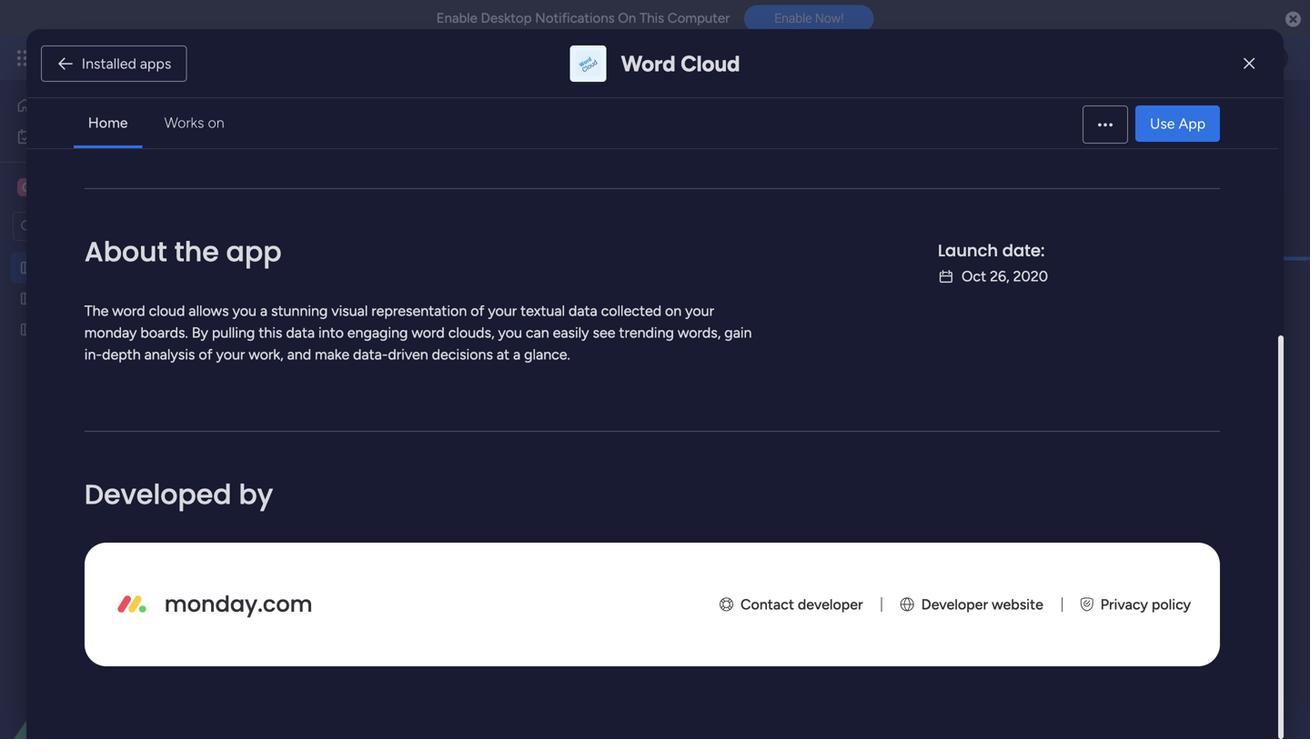 Task type: locate. For each thing, give the bounding box(es) containing it.
allows
[[189, 303, 229, 320]]

1 horizontal spatial home
[[88, 114, 128, 132]]

0 vertical spatial data
[[569, 303, 598, 320]]

creative inside list box
[[43, 291, 91, 307]]

0 horizontal spatial asset
[[82, 260, 112, 276]]

(dam) up see
[[666, 94, 759, 135]]

word down representation
[[412, 324, 445, 342]]

1 vertical spatial on
[[665, 303, 682, 320]]

here:
[[533, 138, 561, 153]]

0 vertical spatial cloud
[[681, 51, 740, 77]]

work for monday
[[147, 48, 180, 68]]

now!
[[815, 11, 844, 26]]

1 public board image from the top
[[19, 259, 36, 277]]

0 horizontal spatial enable
[[436, 10, 478, 26]]

1 vertical spatial you
[[498, 324, 522, 342]]

1
[[1233, 107, 1239, 122]]

app
[[1179, 115, 1206, 132]]

the
[[174, 233, 219, 271]]

0 vertical spatial home
[[40, 98, 75, 113]]

john smith image
[[1260, 44, 1289, 73]]

2 public board image from the top
[[19, 290, 36, 308]]

1 horizontal spatial digital asset management (dam)
[[277, 94, 759, 135]]

homepage
[[93, 322, 153, 338]]

on right 'works' at top left
[[208, 114, 224, 132]]

invite / 1
[[1190, 107, 1239, 122]]

public board image
[[19, 259, 36, 277], [19, 290, 36, 308]]

asset up creative requests
[[82, 260, 112, 276]]

1 horizontal spatial digital
[[277, 94, 368, 135]]

0 vertical spatial work
[[147, 48, 180, 68]]

0 horizontal spatial of
[[199, 346, 213, 364]]

asset
[[375, 94, 452, 135], [82, 260, 112, 276]]

home
[[40, 98, 75, 113], [88, 114, 128, 132]]

monday work management
[[81, 48, 283, 68]]

0 vertical spatial word
[[621, 51, 676, 77]]

cloud down computer
[[681, 51, 740, 77]]

26,
[[990, 268, 1010, 285]]

1 enable from the left
[[436, 10, 478, 26]]

easily
[[553, 324, 589, 342]]

/
[[1225, 107, 1230, 122]]

home button
[[74, 105, 142, 141]]

assets
[[102, 179, 144, 196]]

on inside the word cloud allows you a stunning visual representation of your textual data collected on your monday boards. by pulling this data into engaging word clouds, you can easily see trending words, gain in-depth analysis of your work, and make data-driven decisions at a glance.
[[665, 303, 682, 320]]

use app button
[[1136, 106, 1221, 142]]

more dots image
[[734, 330, 746, 343]]

0 horizontal spatial you
[[233, 303, 257, 320]]

1 vertical spatial word
[[412, 324, 445, 342]]

your up words,
[[685, 303, 714, 320]]

0 horizontal spatial cloud
[[351, 325, 401, 348]]

activity button
[[1063, 100, 1149, 129]]

website
[[992, 597, 1044, 614]]

your
[[488, 303, 517, 320], [685, 303, 714, 320], [216, 346, 245, 364]]

requests
[[94, 291, 143, 307]]

monday up depth
[[84, 324, 137, 342]]

2020
[[1013, 268, 1048, 285]]

digital asset management (dam)
[[277, 94, 759, 135], [43, 260, 231, 276]]

1 vertical spatial (dam)
[[194, 260, 231, 276]]

0 horizontal spatial digital
[[43, 260, 79, 276]]

0 horizontal spatial this
[[259, 324, 282, 342]]

invite / 1 button
[[1157, 100, 1247, 129]]

management
[[184, 48, 283, 68], [459, 94, 659, 135], [115, 260, 191, 276]]

dapulse close image
[[1286, 10, 1301, 29]]

my work
[[42, 129, 90, 144]]

1 vertical spatial work
[[62, 129, 90, 144]]

a right at
[[513, 346, 521, 364]]

0 vertical spatial on
[[208, 114, 224, 132]]

works on
[[164, 114, 224, 132]]

digital up creative requests
[[43, 260, 79, 276]]

privacy
[[1101, 597, 1148, 614]]

your down pulling
[[216, 346, 245, 364]]

work
[[147, 48, 180, 68], [62, 129, 90, 144]]

enable left desktop
[[436, 10, 478, 26]]

data up easily
[[569, 303, 598, 320]]

(dam) up allows
[[194, 260, 231, 276]]

0 horizontal spatial home
[[40, 98, 75, 113]]

1 horizontal spatial work
[[147, 48, 180, 68]]

list box
[[0, 249, 232, 591]]

website homepage redesign
[[43, 322, 206, 338]]

about
[[346, 138, 379, 153]]

digital asset management (dam) up requests
[[43, 260, 231, 276]]

1 vertical spatial data
[[286, 324, 315, 342]]

0 horizontal spatial on
[[208, 114, 224, 132]]

monday inside the word cloud allows you a stunning visual representation of your textual data collected on your monday boards. by pulling this data into engaging word clouds, you can easily see trending words, gain in-depth analysis of your work, and make data-driven decisions at a glance.
[[84, 324, 137, 342]]

learn more about this package of templates here: https://youtu.be/9x6_kyyrn_e see more
[[278, 137, 803, 153]]

word cloud down the visual at the top left
[[302, 325, 401, 348]]

1 vertical spatial word
[[302, 325, 347, 348]]

a left stunning
[[260, 303, 268, 320]]

0 vertical spatial public board image
[[19, 259, 36, 277]]

1 vertical spatial public board image
[[19, 290, 36, 308]]

asset up package
[[375, 94, 452, 135]]

of down by
[[199, 346, 213, 364]]

the word cloud allows you a stunning visual representation of your textual data collected on your monday boards. by pulling this data into engaging word clouds, you can easily see trending words, gain in-depth analysis of your work, and make data-driven decisions at a glance.
[[84, 303, 752, 364]]

your up clouds, on the top
[[488, 303, 517, 320]]

1 horizontal spatial of
[[457, 138, 469, 153]]

on
[[208, 114, 224, 132], [665, 303, 682, 320]]

see
[[748, 137, 770, 152]]

works
[[164, 114, 204, 132]]

0 vertical spatial a
[[260, 303, 268, 320]]

word down stunning
[[302, 325, 347, 348]]

1 vertical spatial a
[[513, 346, 521, 364]]

privacy policy image
[[1081, 598, 1094, 612]]

cloud
[[681, 51, 740, 77], [351, 325, 401, 348]]

enable inside button
[[775, 11, 812, 26]]

word down this
[[621, 51, 676, 77]]

public board image for digital asset management (dam)
[[19, 259, 36, 277]]

1 horizontal spatial a
[[513, 346, 521, 364]]

developer
[[798, 597, 863, 614]]

2 enable from the left
[[775, 11, 812, 26]]

0 horizontal spatial word
[[302, 325, 347, 348]]

enable left now! at right
[[775, 11, 812, 26]]

0 vertical spatial creative
[[42, 179, 98, 196]]

0 vertical spatial you
[[233, 303, 257, 320]]

1 horizontal spatial word cloud
[[621, 51, 740, 77]]

workspace selection element
[[17, 177, 146, 198]]

1 vertical spatial home
[[88, 114, 128, 132]]

1 vertical spatial this
[[259, 324, 282, 342]]

textual
[[521, 303, 565, 320]]

Digital asset management (DAM) field
[[272, 94, 764, 135]]

more
[[313, 138, 343, 153]]

0 vertical spatial digital
[[277, 94, 368, 135]]

1 horizontal spatial you
[[498, 324, 522, 342]]

1 vertical spatial monday
[[84, 324, 137, 342]]

0 vertical spatial word cloud
[[621, 51, 740, 77]]

select product image
[[16, 49, 35, 67]]

monday
[[81, 48, 143, 68], [84, 324, 137, 342]]

management up cloud
[[115, 260, 191, 276]]

1 horizontal spatial cloud
[[681, 51, 740, 77]]

0 vertical spatial of
[[457, 138, 469, 153]]

0 horizontal spatial your
[[216, 346, 245, 364]]

lottie animation element
[[0, 556, 232, 740]]

1 horizontal spatial on
[[665, 303, 682, 320]]

0 vertical spatial (dam)
[[666, 94, 759, 135]]

website
[[43, 322, 90, 338]]

0 horizontal spatial a
[[260, 303, 268, 320]]

management up works on button
[[184, 48, 283, 68]]

1 vertical spatial cloud
[[351, 325, 401, 348]]

1 horizontal spatial asset
[[375, 94, 452, 135]]

creative for creative assets
[[42, 179, 98, 196]]

oct
[[962, 268, 987, 285]]

c
[[22, 180, 31, 195]]

management inside list box
[[115, 260, 191, 276]]

1 vertical spatial digital
[[43, 260, 79, 276]]

workspace image
[[17, 177, 35, 197]]

cloud inside field
[[351, 325, 401, 348]]

work right installed
[[147, 48, 180, 68]]

app support image
[[720, 598, 734, 612]]

on up words,
[[665, 303, 682, 320]]

0 vertical spatial word
[[112, 303, 145, 320]]

1 horizontal spatial this
[[382, 138, 403, 153]]

this right about
[[382, 138, 403, 153]]

management up "here:"
[[459, 94, 659, 135]]

0 vertical spatial digital asset management (dam)
[[277, 94, 759, 135]]

this up work,
[[259, 324, 282, 342]]

1 vertical spatial word cloud
[[302, 325, 401, 348]]

word cloud down computer
[[621, 51, 740, 77]]

package
[[406, 138, 454, 153]]

installed apps
[[82, 55, 171, 72]]

creative for creative requests
[[43, 291, 91, 307]]

developer
[[922, 597, 988, 614]]

work inside option
[[62, 129, 90, 144]]

enable now!
[[775, 11, 844, 26]]

2 vertical spatial management
[[115, 260, 191, 276]]

1 vertical spatial creative
[[43, 291, 91, 307]]

0 vertical spatial this
[[382, 138, 403, 153]]

digital up more
[[277, 94, 368, 135]]

templates
[[472, 138, 529, 153]]

1 vertical spatial of
[[471, 303, 484, 320]]

word up website homepage redesign
[[112, 303, 145, 320]]

public board image for creative requests
[[19, 290, 36, 308]]

monday up home option
[[81, 48, 143, 68]]

(dam)
[[666, 94, 759, 135], [194, 260, 231, 276]]

cloud down the visual at the top left
[[351, 325, 401, 348]]

activity
[[1070, 107, 1115, 122]]

1 horizontal spatial enable
[[775, 11, 812, 26]]

of inside "learn more about this package of templates here: https://youtu.be/9x6_kyyrn_e see more"
[[457, 138, 469, 153]]

this
[[382, 138, 403, 153], [259, 324, 282, 342]]

developer website image
[[901, 598, 914, 612]]

0 horizontal spatial work
[[62, 129, 90, 144]]

clouds,
[[448, 324, 495, 342]]

0 horizontal spatial digital asset management (dam)
[[43, 260, 231, 276]]

of up clouds, on the top
[[471, 303, 484, 320]]

option
[[0, 252, 232, 255]]

you up pulling
[[233, 303, 257, 320]]

digital
[[277, 94, 368, 135], [43, 260, 79, 276]]

2 vertical spatial of
[[199, 346, 213, 364]]

data-
[[353, 346, 388, 364]]

monday.com logo image
[[114, 587, 150, 623]]

data down stunning
[[286, 324, 315, 342]]

1 vertical spatial management
[[459, 94, 659, 135]]

work right my
[[62, 129, 90, 144]]

1 vertical spatial digital asset management (dam)
[[43, 260, 231, 276]]

see more link
[[746, 136, 804, 154]]

of right package
[[457, 138, 469, 153]]

1 horizontal spatial your
[[488, 303, 517, 320]]

0 horizontal spatial word cloud
[[302, 325, 401, 348]]

creative right workspace icon
[[42, 179, 98, 196]]

word
[[621, 51, 676, 77], [302, 325, 347, 348]]

dapulse x slim image
[[1244, 53, 1255, 75]]

https://youtu.be/9x6_kyyrn_e
[[564, 138, 739, 153]]

contact developer
[[741, 597, 863, 614]]

0 horizontal spatial data
[[286, 324, 315, 342]]

a
[[260, 303, 268, 320], [513, 346, 521, 364]]

data
[[569, 303, 598, 320], [286, 324, 315, 342]]

digital asset management (dam) up templates
[[277, 94, 759, 135]]

creative up website
[[43, 291, 91, 307]]

you
[[233, 303, 257, 320], [498, 324, 522, 342]]

contact
[[741, 597, 794, 614]]

you up at
[[498, 324, 522, 342]]

word cloud
[[621, 51, 740, 77], [302, 325, 401, 348]]

creative inside the workspace selection element
[[42, 179, 98, 196]]

see
[[593, 324, 616, 342]]

invite
[[1190, 107, 1222, 122]]

the
[[84, 303, 109, 320]]



Task type: describe. For each thing, give the bounding box(es) containing it.
2 horizontal spatial your
[[685, 303, 714, 320]]

visual
[[331, 303, 368, 320]]

at
[[497, 346, 510, 364]]

into
[[318, 324, 344, 342]]

my
[[42, 129, 59, 144]]

1 horizontal spatial word
[[412, 324, 445, 342]]

monday.com
[[165, 590, 313, 620]]

enable desktop notifications on this computer
[[436, 10, 730, 26]]

launch
[[938, 239, 998, 263]]

engaging
[[347, 324, 408, 342]]

redesign
[[157, 322, 206, 338]]

boards.
[[140, 324, 188, 342]]

developer website
[[922, 597, 1044, 614]]

apps
[[140, 55, 171, 72]]

stunning
[[271, 303, 328, 320]]

trending
[[619, 324, 674, 342]]

my work link
[[11, 122, 221, 151]]

more
[[773, 137, 803, 152]]

home link
[[11, 91, 221, 120]]

cloud
[[149, 303, 185, 320]]

words,
[[678, 324, 721, 342]]

Word Cloud field
[[298, 325, 405, 349]]

developed
[[84, 476, 232, 514]]

enable for enable desktop notifications on this computer
[[436, 10, 478, 26]]

v2 ellipsis image
[[1098, 124, 1113, 139]]

pulling
[[212, 324, 255, 342]]

creative requests
[[43, 291, 143, 307]]

1 horizontal spatial word
[[621, 51, 676, 77]]

on inside button
[[208, 114, 224, 132]]

learn
[[278, 138, 310, 153]]

policy
[[1152, 597, 1191, 614]]

digital asset management (dam) inside list box
[[43, 260, 231, 276]]

gain
[[725, 324, 752, 342]]

1 vertical spatial asset
[[82, 260, 112, 276]]

work,
[[249, 346, 284, 364]]

about
[[84, 233, 167, 271]]

home option
[[11, 91, 221, 120]]

depth
[[102, 346, 141, 364]]

notifications
[[535, 10, 615, 26]]

digital inside list box
[[43, 260, 79, 276]]

screenshot image
[[609, 0, 1213, 125]]

word cloud inside word cloud field
[[302, 325, 401, 348]]

by
[[192, 324, 208, 342]]

use
[[1150, 115, 1175, 132]]

oct 26, 2020
[[962, 268, 1048, 285]]

computer
[[668, 10, 730, 26]]

0 vertical spatial asset
[[375, 94, 452, 135]]

list box containing digital asset management (dam)
[[0, 249, 232, 591]]

make
[[315, 346, 350, 364]]

home inside button
[[88, 114, 128, 132]]

launch date:
[[938, 239, 1045, 263]]

public board image
[[19, 321, 36, 339]]

decisions
[[432, 346, 493, 364]]

app logo image
[[576, 51, 601, 76]]

enable now! button
[[745, 5, 874, 32]]

by
[[239, 476, 273, 514]]

creative assets
[[42, 179, 144, 196]]

glance.
[[524, 346, 570, 364]]

enable for enable now!
[[775, 11, 812, 26]]

home inside option
[[40, 98, 75, 113]]

installed
[[82, 55, 136, 72]]

privacy policy
[[1101, 597, 1191, 614]]

use app
[[1150, 115, 1206, 132]]

0 vertical spatial monday
[[81, 48, 143, 68]]

0 horizontal spatial word
[[112, 303, 145, 320]]

0 horizontal spatial (dam)
[[194, 260, 231, 276]]

this
[[640, 10, 664, 26]]

this inside the word cloud allows you a stunning visual representation of your textual data collected on your monday boards. by pulling this data into engaging word clouds, you can easily see trending words, gain in-depth analysis of your work, and make data-driven decisions at a glance.
[[259, 324, 282, 342]]

my work option
[[11, 122, 221, 151]]

1 horizontal spatial (dam)
[[666, 94, 759, 135]]

analysis
[[144, 346, 195, 364]]

representation
[[372, 303, 467, 320]]

1 horizontal spatial data
[[569, 303, 598, 320]]

work for my
[[62, 129, 90, 144]]

driven
[[388, 346, 428, 364]]

collected
[[601, 303, 662, 320]]

date:
[[1003, 239, 1045, 263]]

desktop
[[481, 10, 532, 26]]

2 horizontal spatial of
[[471, 303, 484, 320]]

about the app
[[84, 233, 282, 271]]

app
[[226, 233, 282, 271]]

0 vertical spatial management
[[184, 48, 283, 68]]

works on button
[[150, 105, 239, 141]]

in-
[[84, 346, 102, 364]]

lottie animation image
[[0, 556, 232, 740]]

installed apps button
[[41, 46, 187, 82]]

on
[[618, 10, 636, 26]]

this inside "learn more about this package of templates here: https://youtu.be/9x6_kyyrn_e see more"
[[382, 138, 403, 153]]

word inside field
[[302, 325, 347, 348]]

and
[[287, 346, 311, 364]]



Task type: vqa. For each thing, say whether or not it's contained in the screenshot.
group corresponding to Top group (currently 'This month')
no



